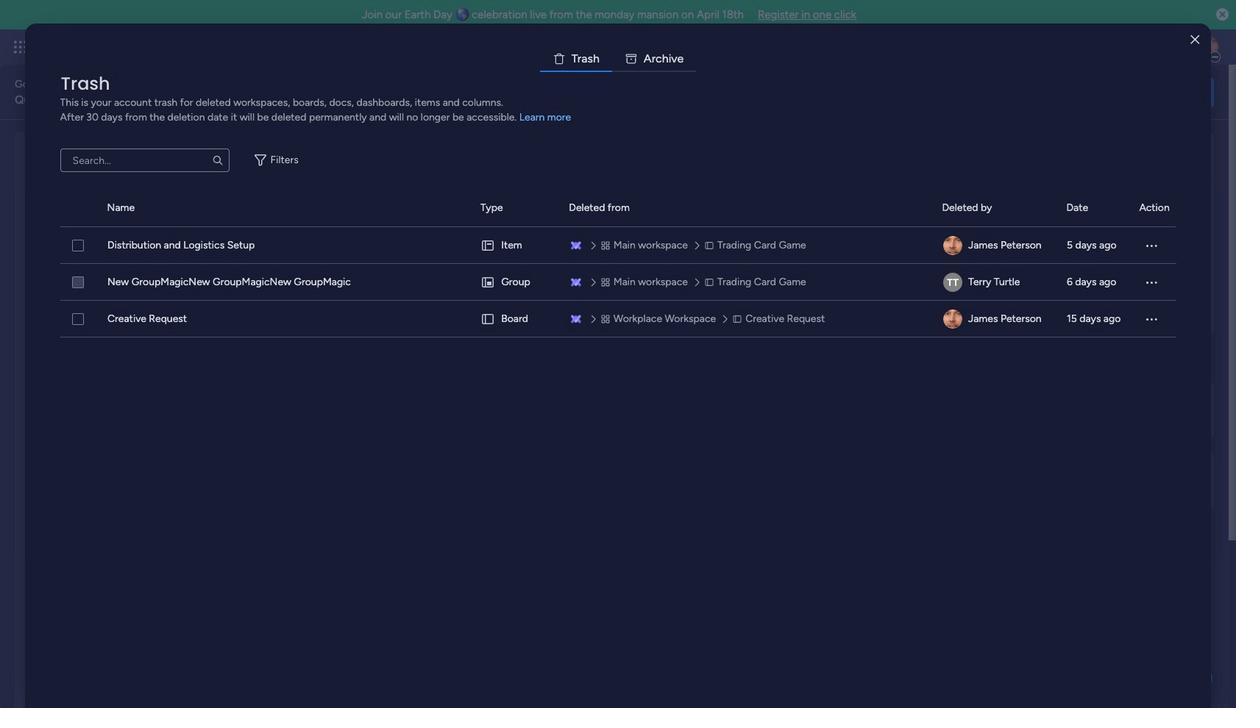 Task type: vqa. For each thing, say whether or not it's contained in the screenshot.
Add to favorites icon for component icon
yes



Task type: describe. For each thing, give the bounding box(es) containing it.
component image for public board image corresponding to add to favorites image
[[509, 321, 523, 335]]

component image for 3rd add to favorites icon's public board image
[[739, 321, 752, 335]]

3 row from the top
[[60, 301, 1177, 338]]

templates image image
[[1007, 141, 1201, 242]]

quick search results list box
[[32, 167, 958, 362]]

2 column header from the left
[[107, 190, 463, 227]]

public board image for 3rd add to favorites icon
[[739, 298, 755, 314]]

6 column header from the left
[[1067, 190, 1122, 227]]

3 add to favorites image from the left
[[918, 298, 933, 313]]

search image
[[212, 155, 223, 166]]

public board image for second add to favorites icon from the left
[[280, 298, 296, 314]]

0 horizontal spatial james peterson image
[[943, 310, 962, 329]]

7 column header from the left
[[1140, 190, 1176, 227]]

2 add to favorites image from the left
[[459, 298, 474, 313]]

getting started element
[[994, 381, 1214, 440]]

0 vertical spatial james peterson image
[[1195, 35, 1219, 59]]

1 image
[[1019, 30, 1032, 47]]

help center element
[[994, 452, 1214, 510]]



Task type: locate. For each thing, give the bounding box(es) containing it.
3 column header from the left
[[480, 190, 552, 227]]

column header
[[60, 190, 89, 227], [107, 190, 463, 227], [480, 190, 552, 227], [569, 190, 925, 227], [942, 190, 1049, 227], [1067, 190, 1122, 227], [1140, 190, 1176, 227]]

1 row from the top
[[60, 227, 1177, 264]]

component image
[[509, 321, 523, 335], [739, 321, 752, 335]]

1 public board image from the left
[[280, 298, 296, 314]]

1 horizontal spatial public board image
[[509, 298, 526, 314]]

2 horizontal spatial add to favorites image
[[918, 298, 933, 313]]

1 column header from the left
[[60, 190, 89, 227]]

1 horizontal spatial add to favorites image
[[459, 298, 474, 313]]

Search for items in the recycle bin search field
[[60, 149, 229, 172]]

1 horizontal spatial james peterson image
[[1195, 35, 1219, 59]]

row group
[[60, 190, 1176, 227]]

james peterson image
[[943, 236, 962, 255]]

add to favorites image
[[689, 298, 703, 313]]

1 vertical spatial james peterson image
[[943, 310, 962, 329]]

5 column header from the left
[[942, 190, 1049, 227]]

2 component image from the left
[[739, 321, 752, 335]]

public board image for add to favorites image
[[509, 298, 526, 314]]

cell
[[480, 227, 552, 264], [943, 227, 1049, 264], [1140, 227, 1177, 264], [480, 264, 552, 301], [943, 264, 1049, 301], [1140, 264, 1177, 301], [480, 301, 552, 338], [943, 301, 1049, 338], [1140, 301, 1177, 338]]

0 horizontal spatial add to favorites image
[[230, 298, 245, 313]]

0 horizontal spatial public board image
[[280, 298, 296, 314]]

terry turtle image
[[943, 273, 962, 292]]

0 horizontal spatial component image
[[509, 321, 523, 335]]

1 horizontal spatial component image
[[739, 321, 752, 335]]

2 row from the top
[[60, 264, 1177, 301]]

2 public board image from the left
[[509, 298, 526, 314]]

row
[[60, 227, 1177, 264], [60, 264, 1177, 301], [60, 301, 1177, 338]]

1 add to favorites image from the left
[[230, 298, 245, 313]]

select product image
[[13, 40, 28, 54]]

james peterson image
[[1195, 35, 1219, 59], [943, 310, 962, 329]]

2 horizontal spatial public board image
[[739, 298, 755, 314]]

public board image
[[51, 298, 67, 314]]

3 public board image from the left
[[739, 298, 755, 314]]

public board image
[[280, 298, 296, 314], [509, 298, 526, 314], [739, 298, 755, 314]]

None search field
[[60, 149, 229, 172]]

1 component image from the left
[[509, 321, 523, 335]]

close image
[[1191, 34, 1200, 45]]

4 column header from the left
[[569, 190, 925, 227]]

add to favorites image
[[230, 298, 245, 313], [459, 298, 474, 313], [918, 298, 933, 313]]

table
[[60, 190, 1177, 685]]



